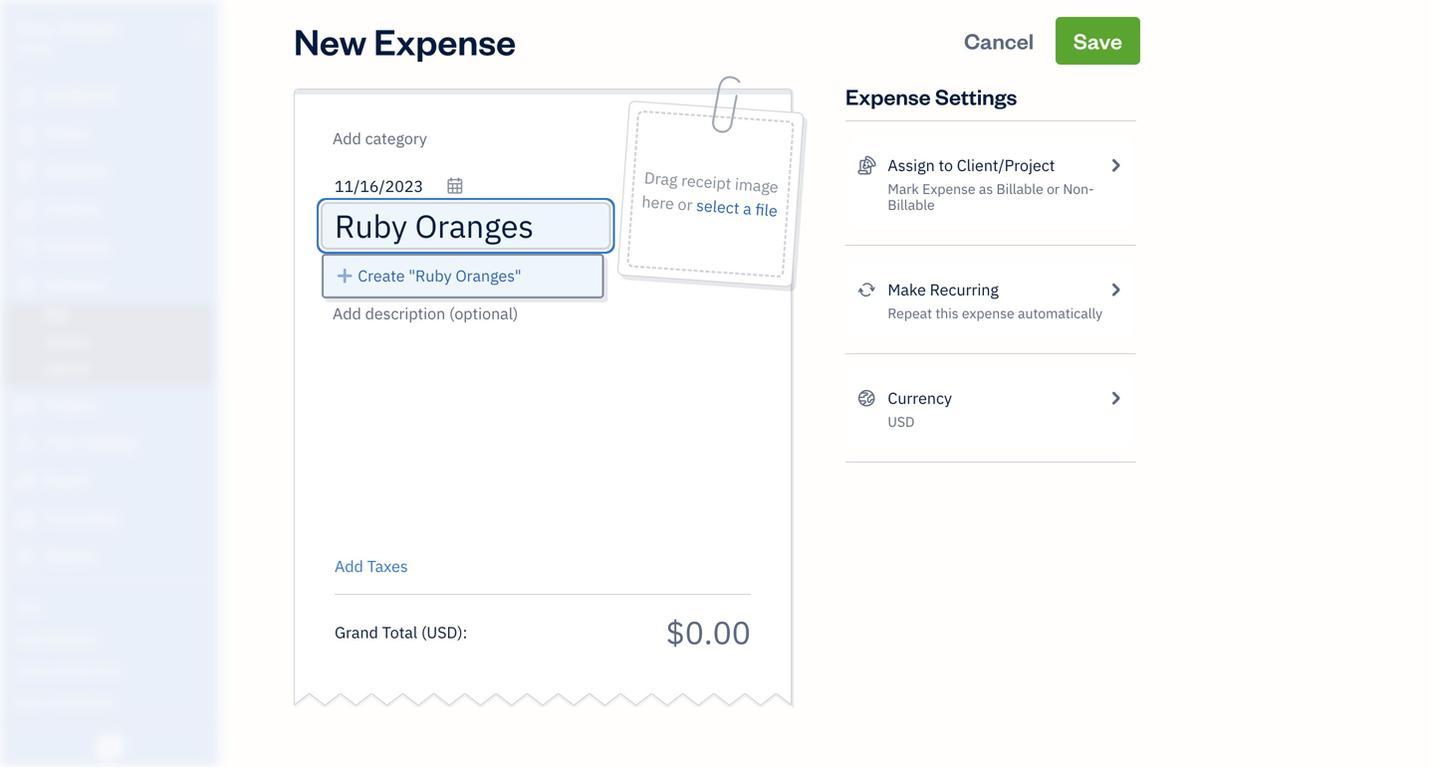 Task type: vqa. For each thing, say whether or not it's contained in the screenshot.
chevron large down icon
no



Task type: locate. For each thing, give the bounding box(es) containing it.
or inside drag receipt image here or
[[677, 193, 693, 215]]

here
[[641, 191, 675, 214]]

items and services image
[[15, 662, 213, 678]]

or for drag receipt image here or
[[677, 193, 693, 215]]

save
[[1073, 26, 1122, 55]]

expense for new expense
[[374, 17, 516, 64]]

2 chevronright image from the top
[[1106, 278, 1124, 302]]

usd
[[888, 413, 915, 431], [427, 622, 457, 643]]

settings image
[[15, 726, 213, 742]]

mark expense as billable or non- billable
[[888, 180, 1094, 214]]

or
[[1047, 180, 1060, 198], [677, 193, 693, 215]]

"ruby
[[409, 265, 452, 286]]

estimate image
[[13, 162, 37, 182]]

chevronright image
[[1106, 153, 1124, 177], [1106, 278, 1124, 302]]

total
[[382, 622, 417, 643]]

owner
[[16, 40, 53, 56]]

client image
[[13, 124, 37, 144]]

or left non-
[[1047, 180, 1060, 198]]

expense image
[[13, 276, 37, 296]]

or right here
[[677, 193, 693, 215]]

as
[[979, 180, 993, 198]]

make recurring
[[888, 279, 999, 300]]

expense inside the mark expense as billable or non- billable
[[922, 180, 976, 198]]

0 horizontal spatial or
[[677, 193, 693, 215]]

ruby oranges owner
[[16, 17, 117, 56]]

1 horizontal spatial or
[[1047, 180, 1060, 198]]

save button
[[1056, 17, 1140, 65]]

repeat
[[888, 304, 932, 323]]

1 vertical spatial chevronright image
[[1106, 278, 1124, 302]]

non-
[[1063, 180, 1094, 198]]

select a file
[[695, 195, 778, 221]]

):
[[457, 622, 467, 643]]

billable down client/project
[[996, 180, 1043, 198]]

1 vertical spatial usd
[[427, 622, 457, 643]]

currency
[[888, 388, 952, 409]]

mark
[[888, 180, 919, 198]]

team members image
[[15, 630, 213, 646]]

oranges"
[[455, 265, 521, 286]]

1 horizontal spatial usd
[[888, 413, 915, 431]]

0 vertical spatial chevronright image
[[1106, 153, 1124, 177]]

or for mark expense as billable or non- billable
[[1047, 180, 1060, 198]]

1 chevronright image from the top
[[1106, 153, 1124, 177]]

0 horizontal spatial billable
[[888, 196, 935, 214]]

a
[[742, 198, 752, 219]]

file
[[755, 199, 778, 221]]

money image
[[13, 472, 37, 492]]

currencyandlanguage image
[[857, 386, 876, 410]]

Description text field
[[325, 302, 741, 541]]

plus image
[[336, 264, 354, 288]]

0 vertical spatial usd
[[888, 413, 915, 431]]

create "ruby oranges" list box
[[324, 256, 602, 297]]

assign
[[888, 155, 935, 176]]

expense for mark expense as billable or non- billable
[[922, 180, 976, 198]]

add taxes button
[[335, 555, 408, 579]]

2 vertical spatial expense
[[922, 180, 976, 198]]

chevronright image
[[1106, 386, 1124, 410]]

expense
[[962, 304, 1015, 323]]

billable down assign
[[888, 196, 935, 214]]

billable
[[996, 180, 1043, 198], [888, 196, 935, 214]]

Category text field
[[333, 126, 503, 150]]

drag receipt image here or
[[641, 167, 779, 215]]

1 horizontal spatial billable
[[996, 180, 1043, 198]]

0 vertical spatial expense
[[374, 17, 516, 64]]

settings
[[935, 82, 1017, 111]]

usd right total
[[427, 622, 457, 643]]

make
[[888, 279, 926, 300]]

chevronright image for make recurring
[[1106, 278, 1124, 302]]

usd down currency
[[888, 413, 915, 431]]

oranges
[[57, 17, 117, 38]]

main element
[[0, 0, 269, 768]]

0 horizontal spatial usd
[[427, 622, 457, 643]]

Amount (USD) text field
[[665, 612, 751, 654]]

expense
[[374, 17, 516, 64], [845, 82, 931, 111], [922, 180, 976, 198]]

or inside the mark expense as billable or non- billable
[[1047, 180, 1060, 198]]

expensesrebilling image
[[857, 153, 876, 177]]



Task type: describe. For each thing, give the bounding box(es) containing it.
receipt
[[681, 170, 732, 194]]

chart image
[[13, 510, 37, 530]]

create
[[358, 265, 405, 286]]

client/project
[[957, 155, 1055, 176]]

expense settings
[[845, 82, 1017, 111]]

cancel
[[964, 26, 1034, 55]]

dashboard image
[[13, 87, 37, 107]]

report image
[[13, 548, 37, 568]]

create "ruby oranges"
[[358, 265, 521, 286]]

payment image
[[13, 238, 37, 258]]

new expense
[[294, 17, 516, 64]]

cancel button
[[946, 17, 1052, 65]]

automatically
[[1018, 304, 1103, 323]]

assign to client/project
[[888, 155, 1055, 176]]

1 vertical spatial expense
[[845, 82, 931, 111]]

Merchant text field
[[335, 206, 607, 246]]

image
[[734, 173, 779, 197]]

select a file button
[[695, 193, 778, 223]]

invoice image
[[13, 200, 37, 220]]

Date in MM/DD/YYYY format text field
[[335, 176, 464, 197]]

chevronright image for assign to client/project
[[1106, 153, 1124, 177]]

recurring
[[930, 279, 999, 300]]

select
[[695, 195, 740, 219]]

grand
[[335, 622, 378, 643]]

to
[[939, 155, 953, 176]]

drag
[[644, 167, 678, 190]]

(
[[421, 622, 427, 643]]

taxes
[[367, 556, 408, 577]]

apps image
[[15, 599, 213, 614]]

timer image
[[13, 434, 37, 454]]

add
[[335, 556, 363, 577]]

refresh image
[[857, 278, 876, 302]]

this
[[935, 304, 959, 323]]

add taxes
[[335, 556, 408, 577]]

bank connections image
[[15, 694, 213, 710]]

new
[[294, 17, 367, 64]]

ruby
[[16, 17, 53, 38]]

repeat this expense automatically
[[888, 304, 1103, 323]]

project image
[[13, 396, 37, 416]]

grand total ( usd ):
[[335, 622, 467, 643]]

freshbooks image
[[94, 736, 125, 760]]



